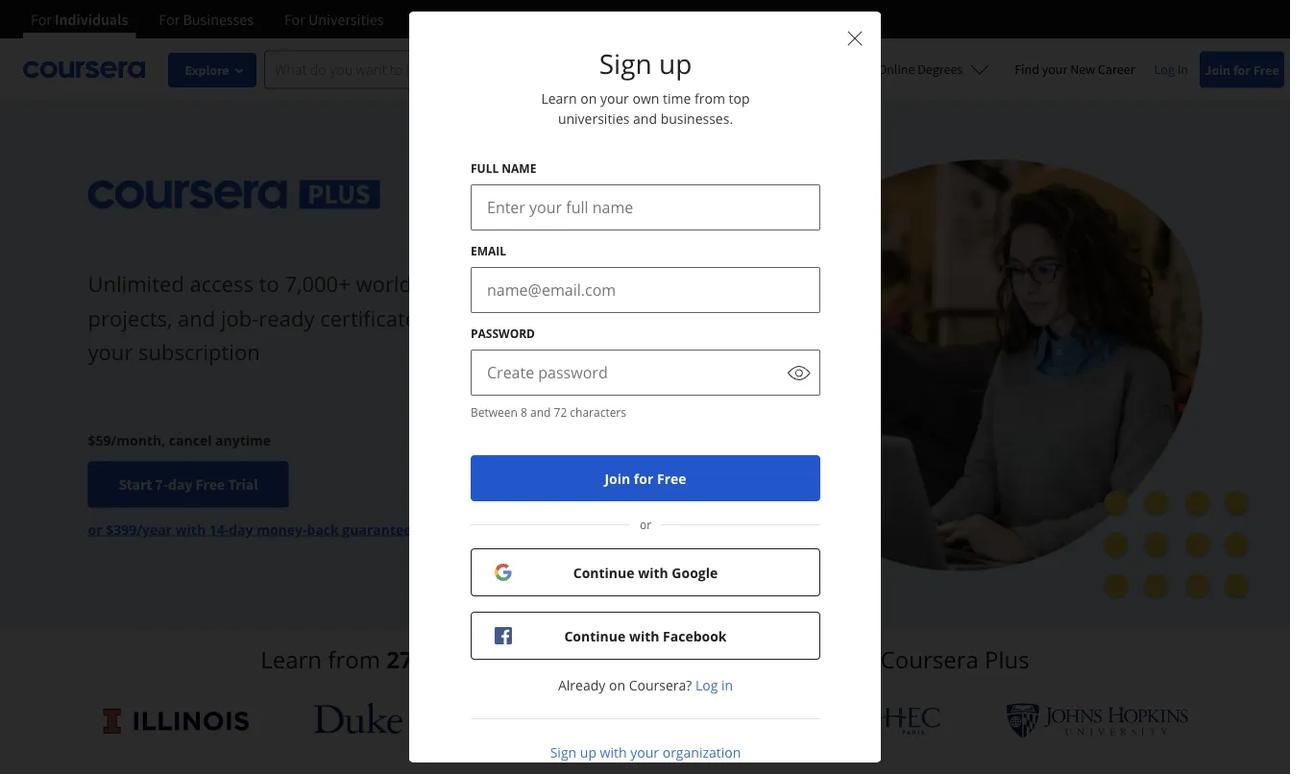 Task type: describe. For each thing, give the bounding box(es) containing it.
/year
[[137, 520, 172, 539]]

for for universities
[[284, 10, 305, 29]]

full name
[[471, 160, 536, 176]]

up for sign up with your organization
[[580, 744, 596, 762]]

on inside sign up learn on your own time from top universities and businesses.
[[580, 89, 597, 108]]

universities inside sign up learn on your own time from top universities and businesses.
[[558, 110, 630, 128]]

with inside sign up with your organization button
[[600, 744, 627, 762]]

14-
[[209, 520, 229, 539]]

from inside sign up learn on your own time from top universities and businesses.
[[694, 89, 725, 108]]

between
[[471, 404, 518, 420]]

to
[[259, 270, 279, 299]]

7-
[[155, 475, 168, 494]]

for businesses
[[159, 10, 254, 29]]

hec paris image
[[878, 702, 945, 741]]

guarantee
[[343, 520, 412, 539]]

log in link
[[1145, 58, 1199, 81]]

governments
[[439, 10, 525, 29]]

for for businesses
[[159, 10, 180, 29]]

find your new career link
[[1006, 58, 1145, 82]]

for for individuals
[[31, 10, 52, 29]]

or $399 /year with 14-day money-back guarantee
[[88, 520, 412, 539]]

time
[[663, 89, 691, 108]]

coursera plus image
[[88, 180, 381, 209]]

full
[[471, 160, 499, 176]]

google image
[[465, 704, 569, 739]]

1 vertical spatial learn
[[261, 644, 322, 676]]

1 vertical spatial universities
[[530, 644, 653, 676]]

unlimited
[[88, 270, 184, 299]]

plus
[[985, 644, 1030, 676]]

between 8 and 72 characters
[[471, 404, 626, 420]]

/month,
[[111, 431, 166, 449]]

top
[[729, 89, 750, 108]]

continue for continue with google
[[573, 564, 634, 582]]

universities
[[309, 10, 384, 29]]

up for sign up learn on your own time from top universities and businesses.
[[659, 45, 692, 82]]

google image
[[495, 564, 512, 582]]

72
[[554, 404, 567, 420]]

0 horizontal spatial free
[[196, 475, 225, 494]]

sign up with your organization
[[550, 744, 741, 762]]

individuals
[[55, 10, 128, 29]]

continue with google button
[[471, 549, 820, 597]]

authentication modal dialog
[[409, 12, 882, 775]]

$399
[[106, 520, 137, 539]]

companies
[[706, 644, 823, 676]]

log in
[[1155, 61, 1189, 78]]

join for free for the join for free link
[[1206, 61, 1280, 78]]

learn from 275+ leading universities and companies with coursera plus
[[261, 644, 1030, 676]]

1 vertical spatial from
[[328, 644, 381, 676]]

log inside "authentication modal" dialog
[[695, 677, 718, 695]]

projects,
[[88, 304, 172, 332]]

or for or
[[640, 517, 651, 533]]

own
[[632, 89, 659, 108]]

in inside "authentication modal" dialog
[[721, 677, 733, 695]]

sign up with your organization button
[[550, 743, 741, 763]]

sign for sign up with your organization
[[550, 744, 576, 762]]

$59
[[88, 431, 111, 449]]

subscription
[[138, 337, 260, 366]]

university of michigan image
[[630, 695, 681, 748]]

with left 14-
[[176, 520, 206, 539]]

coursera?
[[629, 677, 692, 695]]

start 7-day free trial
[[119, 475, 258, 494]]

courses,
[[472, 270, 554, 299]]

organization
[[662, 744, 741, 762]]

join for the join for free link
[[1206, 61, 1231, 78]]

0 vertical spatial log
[[1155, 61, 1175, 78]]

in
[[1178, 61, 1189, 78]]

day inside button
[[168, 475, 193, 494]]

your inside "unlimited access to 7,000+ world-class courses, hands-on projects, and job-ready certificate programs—all included in your subscription"
[[88, 337, 133, 366]]

already
[[558, 677, 605, 695]]

facebook
[[663, 627, 727, 645]]

banner navigation
[[15, 0, 541, 38]]

class
[[419, 270, 466, 299]]

start
[[119, 475, 152, 494]]

$59 /month, cancel anytime
[[88, 431, 271, 449]]

ready
[[259, 304, 315, 332]]



Task type: vqa. For each thing, say whether or not it's contained in the screenshot.
programs—all
yes



Task type: locate. For each thing, give the bounding box(es) containing it.
275+
[[387, 644, 439, 676]]

1 horizontal spatial learn
[[541, 89, 577, 108]]

leading
[[445, 644, 524, 676]]

1 vertical spatial log
[[695, 677, 718, 695]]

characters
[[570, 404, 626, 420]]

career
[[1099, 61, 1136, 78]]

unlimited access to 7,000+ world-class courses, hands-on projects, and job-ready certificate programs—all included in your subscription
[[88, 270, 676, 366]]

continue up continue with facebook button
[[573, 564, 634, 582]]

2 horizontal spatial on
[[627, 270, 652, 299]]

1 horizontal spatial join for free
[[1206, 61, 1280, 78]]

on left the own
[[580, 89, 597, 108]]

join for free
[[1206, 61, 1280, 78], [605, 470, 686, 488]]

8
[[521, 404, 527, 420]]

google
[[672, 564, 718, 582]]

cancel
[[169, 431, 212, 449]]

0 horizontal spatial for
[[634, 470, 653, 488]]

businesses
[[183, 10, 254, 29]]

join for free for join for free button
[[605, 470, 686, 488]]

your left organization
[[630, 744, 659, 762]]

with
[[176, 520, 206, 539], [638, 564, 668, 582], [629, 627, 659, 645], [829, 644, 875, 676], [600, 744, 627, 762]]

day down $59 /month, cancel anytime
[[168, 475, 193, 494]]

or down join for free button
[[640, 517, 651, 533]]

0 vertical spatial continue
[[573, 564, 634, 582]]

continue with facebook button
[[471, 612, 820, 660]]

0 horizontal spatial or
[[88, 520, 102, 539]]

up inside sign up learn on your own time from top universities and businesses.
[[659, 45, 692, 82]]

for for join for free button
[[634, 470, 653, 488]]

free
[[1254, 61, 1280, 78], [657, 470, 686, 488], [196, 475, 225, 494]]

1 horizontal spatial sign
[[599, 45, 652, 82]]

4 for from the left
[[415, 10, 436, 29]]

2 horizontal spatial free
[[1254, 61, 1280, 78]]

join for free down characters at the bottom left of page
[[605, 470, 686, 488]]

learn inside sign up learn on your own time from top universities and businesses.
[[541, 89, 577, 108]]

up up time
[[659, 45, 692, 82]]

with left the google
[[638, 564, 668, 582]]

sign inside sign up learn on your own time from top universities and businesses.
[[599, 45, 652, 82]]

Email email field
[[471, 268, 819, 312]]

0 horizontal spatial join
[[605, 470, 630, 488]]

and down the own
[[633, 110, 657, 128]]

duke university image
[[314, 704, 403, 734]]

7,000+
[[285, 270, 351, 299]]

0 horizontal spatial day
[[168, 475, 193, 494]]

0 horizontal spatial learn
[[261, 644, 322, 676]]

1 horizontal spatial free
[[657, 470, 686, 488]]

and up subscription
[[178, 304, 216, 332]]

for right 'in'
[[1234, 61, 1251, 78]]

0 horizontal spatial on
[[580, 89, 597, 108]]

1 vertical spatial on
[[627, 270, 652, 299]]

with inside continue with facebook button
[[629, 627, 659, 645]]

1 vertical spatial day
[[229, 520, 253, 539]]

from up "businesses."
[[694, 89, 725, 108]]

job-
[[221, 304, 259, 332]]

continue for continue with facebook
[[564, 627, 626, 645]]

0 vertical spatial from
[[694, 89, 725, 108]]

0 vertical spatial day
[[168, 475, 193, 494]]

from left 275+
[[328, 644, 381, 676]]

on right already
[[609, 677, 625, 695]]

0 vertical spatial learn
[[541, 89, 577, 108]]

find
[[1015, 61, 1040, 78]]

0 vertical spatial universities
[[558, 110, 630, 128]]

sign up learn on your own time from top universities and businesses.
[[541, 45, 750, 128]]

and
[[633, 110, 657, 128], [178, 304, 216, 332], [530, 404, 551, 420], [659, 644, 700, 676]]

continue up already
[[564, 627, 626, 645]]

already on coursera? log in
[[558, 677, 733, 695]]

1 horizontal spatial up
[[659, 45, 692, 82]]

1 vertical spatial continue
[[564, 627, 626, 645]]

1 horizontal spatial or
[[640, 517, 651, 533]]

join for free inside button
[[605, 470, 686, 488]]

Full Name text field
[[471, 186, 819, 230]]

for left universities at left top
[[284, 10, 305, 29]]

up inside sign up with your organization button
[[580, 744, 596, 762]]

for inside button
[[634, 470, 653, 488]]

sign inside button
[[550, 744, 576, 762]]

your right the find
[[1043, 61, 1068, 78]]

0 vertical spatial join for free
[[1206, 61, 1280, 78]]

for
[[1234, 61, 1251, 78], [634, 470, 653, 488]]

0 horizontal spatial from
[[328, 644, 381, 676]]

or
[[640, 517, 651, 533], [88, 520, 102, 539]]

facebook image
[[495, 628, 512, 645]]

join for free right 'in'
[[1206, 61, 1280, 78]]

your inside button
[[630, 744, 659, 762]]

1 vertical spatial join
[[605, 470, 630, 488]]

for left governments
[[415, 10, 436, 29]]

learn left the own
[[541, 89, 577, 108]]

0 vertical spatial join
[[1206, 61, 1231, 78]]

1 vertical spatial up
[[580, 744, 596, 762]]

find your new career
[[1015, 61, 1136, 78]]

sign up the own
[[599, 45, 652, 82]]

access
[[190, 270, 254, 299]]

from
[[694, 89, 725, 108], [328, 644, 381, 676]]

up
[[659, 45, 692, 82], [580, 744, 596, 762]]

join for free button
[[471, 456, 820, 502]]

password
[[471, 325, 535, 341]]

1 horizontal spatial log
[[1155, 61, 1175, 78]]

your
[[1043, 61, 1068, 78], [600, 89, 629, 108], [88, 337, 133, 366], [630, 744, 659, 762]]

log right coursera?
[[695, 677, 718, 695]]

0 horizontal spatial up
[[580, 744, 596, 762]]

0 vertical spatial on
[[580, 89, 597, 108]]

with up already on coursera? log in
[[629, 627, 659, 645]]

for for governments
[[415, 10, 436, 29]]

or left the $399
[[88, 520, 102, 539]]

for governments
[[415, 10, 525, 29]]

for individuals
[[31, 10, 128, 29]]

3 for from the left
[[284, 10, 305, 29]]

hands-
[[559, 270, 627, 299]]

1 vertical spatial join for free
[[605, 470, 686, 488]]

start 7-day free trial button
[[88, 462, 289, 508]]

1 vertical spatial sign
[[550, 744, 576, 762]]

join right 'in'
[[1206, 61, 1231, 78]]

close modal image
[[843, 27, 867, 50], [848, 31, 862, 46]]

certificate
[[320, 304, 417, 332]]

join inside join for free button
[[605, 470, 630, 488]]

world-
[[356, 270, 419, 299]]

free inside "authentication modal" dialog
[[657, 470, 686, 488]]

0 vertical spatial up
[[659, 45, 692, 82]]

johns hopkins university image
[[1007, 704, 1189, 739]]

with inside continue with google button
[[638, 564, 668, 582]]

1 horizontal spatial on
[[609, 677, 625, 695]]

0 vertical spatial sign
[[599, 45, 652, 82]]

money-
[[257, 520, 307, 539]]

and inside "unlimited access to 7,000+ world-class courses, hands-on projects, and job-ready certificate programs—all included in your subscription"
[[178, 304, 216, 332]]

log
[[1155, 61, 1175, 78], [695, 677, 718, 695]]

0 vertical spatial for
[[1234, 61, 1251, 78]]

1 horizontal spatial from
[[694, 89, 725, 108]]

universities
[[558, 110, 630, 128], [530, 644, 653, 676]]

0 horizontal spatial in
[[658, 304, 676, 332]]

back
[[307, 520, 339, 539]]

email
[[471, 243, 506, 259]]

1 vertical spatial in
[[721, 677, 733, 695]]

1 horizontal spatial day
[[229, 520, 253, 539]]

sign down google image
[[550, 744, 576, 762]]

for for the join for free link
[[1234, 61, 1251, 78]]

continue
[[573, 564, 634, 582], [564, 627, 626, 645]]

day left money-
[[229, 520, 253, 539]]

0 horizontal spatial log
[[695, 677, 718, 695]]

log left 'in'
[[1155, 61, 1175, 78]]

1 vertical spatial for
[[634, 470, 653, 488]]

learn
[[541, 89, 577, 108], [261, 644, 322, 676]]

included
[[568, 304, 653, 332]]

for
[[31, 10, 52, 29], [159, 10, 180, 29], [284, 10, 305, 29], [415, 10, 436, 29]]

coursera image
[[23, 54, 145, 85]]

or for or $399 /year with 14-day money-back guarantee
[[88, 520, 102, 539]]

1 for from the left
[[31, 10, 52, 29]]

1 horizontal spatial in
[[721, 677, 733, 695]]

university of illinois at urbana-champaign image
[[101, 706, 252, 737]]

anytime
[[215, 431, 271, 449]]

free for join for free button
[[657, 470, 686, 488]]

on inside "unlimited access to 7,000+ world-class courses, hands-on projects, and job-ready certificate programs—all included in your subscription"
[[627, 270, 652, 299]]

2 vertical spatial on
[[609, 677, 625, 695]]

businesses.
[[661, 110, 733, 128]]

sign for sign up learn on your own time from top universities and businesses.
[[599, 45, 652, 82]]

and right 8
[[530, 404, 551, 420]]

for left the businesses
[[159, 10, 180, 29]]

join for free link
[[1201, 51, 1285, 88]]

join down characters at the bottom left of page
[[605, 470, 630, 488]]

your inside sign up learn on your own time from top universities and businesses.
[[600, 89, 629, 108]]

0 vertical spatial in
[[658, 304, 676, 332]]

and inside sign up learn on your own time from top universities and businesses.
[[633, 110, 657, 128]]

free for the join for free link
[[1254, 61, 1280, 78]]

for universities
[[284, 10, 384, 29]]

on
[[580, 89, 597, 108], [627, 270, 652, 299], [609, 677, 625, 695]]

your down projects,
[[88, 337, 133, 366]]

0 horizontal spatial join for free
[[605, 470, 686, 488]]

continue with facebook
[[564, 627, 727, 645]]

name
[[502, 160, 536, 176]]

0 horizontal spatial sign
[[550, 744, 576, 762]]

with left the coursera at the right of the page
[[829, 644, 875, 676]]

programs—all
[[423, 304, 563, 332]]

learn up duke university image
[[261, 644, 322, 676]]

1 horizontal spatial join
[[1206, 61, 1231, 78]]

join
[[1206, 61, 1231, 78], [605, 470, 630, 488]]

trial
[[228, 475, 258, 494]]

join for join for free button
[[605, 470, 630, 488]]

log in button
[[695, 676, 733, 696]]

1 horizontal spatial for
[[1234, 61, 1251, 78]]

2 for from the left
[[159, 10, 180, 29]]

for up continue with google
[[634, 470, 653, 488]]

in down companies
[[721, 677, 733, 695]]

continue with google
[[573, 564, 718, 582]]

up down already
[[580, 744, 596, 762]]

None search field
[[264, 50, 505, 89]]

and up coursera?
[[659, 644, 700, 676]]

for left individuals
[[31, 10, 52, 29]]

with left university of michigan image
[[600, 744, 627, 762]]

Password password field
[[471, 351, 779, 395]]

new
[[1071, 61, 1096, 78]]

sas image
[[743, 706, 816, 737]]

show password image
[[788, 362, 811, 385]]

in inside "unlimited access to 7,000+ world-class courses, hands-on projects, and job-ready certificate programs—all included in your subscription"
[[658, 304, 676, 332]]

or inside "authentication modal" dialog
[[640, 517, 651, 533]]

on up included
[[627, 270, 652, 299]]

your left the own
[[600, 89, 629, 108]]

sign
[[599, 45, 652, 82], [550, 744, 576, 762]]

in right included
[[658, 304, 676, 332]]

coursera
[[881, 644, 979, 676]]



